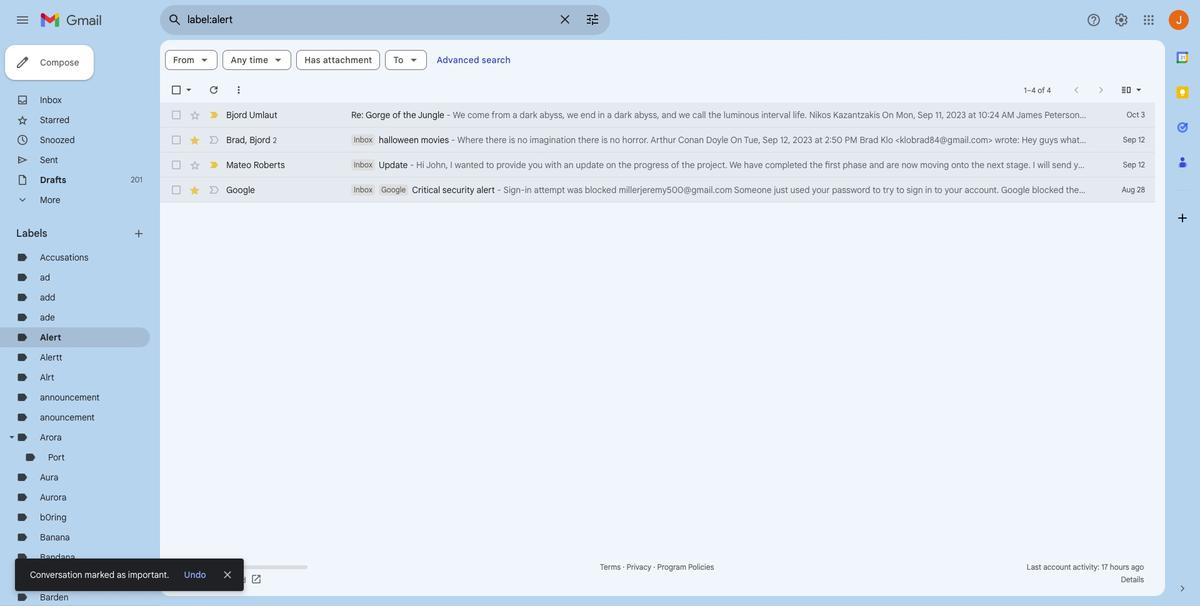 Task type: describe. For each thing, give the bounding box(es) containing it.
more
[[40, 194, 60, 206]]

2 horizontal spatial a
[[1091, 159, 1095, 171]]

any
[[231, 54, 247, 66]]

time
[[249, 54, 268, 66]]

search
[[482, 54, 511, 66]]

inbox inside inbox halloween movies - where there is no imagination there is no horror. arthur conan doyle on tue, sep 12, 2023 at 2:50 pm brad klo <klobrad84@gmail.com> wrote: hey guys what are your favorite halloween mo
[[354, 135, 373, 144]]

bandana
[[40, 552, 75, 563]]

ago
[[1131, 563, 1144, 572]]

b0ring link
[[40, 512, 67, 523]]

details
[[1121, 575, 1144, 584]]

2 4 from the left
[[1047, 85, 1051, 95]]

to left the try at the top right of the page
[[873, 184, 881, 196]]

sign-
[[504, 184, 525, 196]]

millerjeremy500@gmail.com
[[619, 184, 732, 196]]

now
[[902, 159, 918, 171]]

2 horizontal spatial you
[[1107, 184, 1121, 196]]

1 there from the left
[[486, 134, 507, 146]]

1 vertical spatial on
[[731, 134, 742, 146]]

- left hi
[[410, 159, 414, 171]]

conan
[[678, 134, 704, 146]]

main menu image
[[15, 13, 30, 28]]

12 for hi john, i wanted to provide you with an update on the progress of the project. we have completed the first phase and are now moving onto the next stage. i will send you a detailed report by the end
[[1138, 160, 1145, 169]]

interval
[[762, 109, 791, 121]]

critical
[[412, 184, 440, 196]]

privacy
[[627, 563, 651, 572]]

2 gb from the left
[[217, 575, 227, 585]]

check
[[1152, 184, 1176, 196]]

of right progress
[[671, 159, 680, 171]]

account
[[1043, 563, 1071, 572]]

attempt
[[534, 184, 565, 196]]

announcement
[[40, 392, 100, 403]]

11,
[[935, 109, 944, 121]]

first
[[825, 159, 841, 171]]

starred
[[40, 114, 70, 126]]

1 horizontal spatial bjord
[[250, 134, 270, 145]]

undo link
[[179, 564, 211, 586]]

1 we from the left
[[567, 109, 578, 121]]

1 horizontal spatial a
[[607, 109, 612, 121]]

2 no from the left
[[610, 134, 620, 146]]

the left project.
[[682, 159, 695, 171]]

compose
[[40, 57, 79, 68]]

inbox inside labels navigation
[[40, 94, 62, 106]]

accusations
[[40, 252, 88, 263]]

1 is from the left
[[509, 134, 515, 146]]

17
[[1102, 563, 1108, 572]]

12 for where there is no imagination there is no horror. arthur conan doyle on tue, sep 12, 2023 at 2:50 pm brad klo <klobrad84@gmail.com> wrote: hey guys what are your favorite halloween mo
[[1138, 135, 1145, 144]]

compose button
[[5, 45, 94, 80]]

doyle
[[706, 134, 729, 146]]

alrt
[[40, 372, 54, 383]]

settings image
[[1114, 13, 1129, 28]]

was
[[567, 184, 583, 196]]

1 blocked from the left
[[585, 184, 617, 196]]

15
[[208, 575, 215, 585]]

important.
[[128, 569, 169, 581]]

attachment
[[323, 54, 372, 66]]

aug 28
[[1122, 185, 1145, 194]]

of right –
[[1038, 85, 1045, 95]]

onto
[[951, 159, 969, 171]]

but
[[1091, 184, 1104, 196]]

alert
[[40, 332, 61, 343]]

nikos
[[809, 109, 831, 121]]

terms link
[[600, 563, 621, 572]]

2 horizontal spatial your
[[1097, 134, 1115, 146]]

next
[[987, 159, 1004, 171]]

hi
[[416, 159, 424, 171]]

2 there from the left
[[578, 134, 599, 146]]

<klobrad84@gmail.com>
[[895, 134, 993, 146]]

with
[[545, 159, 562, 171]]

used inside footer
[[229, 575, 246, 585]]

2 blocked from the left
[[1032, 184, 1064, 196]]

stage.
[[1006, 159, 1031, 171]]

sep down favorite
[[1123, 160, 1136, 169]]

just
[[774, 184, 788, 196]]

2 we from the left
[[679, 109, 690, 121]]

1 horizontal spatial google
[[381, 185, 406, 194]]

from button
[[165, 50, 218, 70]]

starred link
[[40, 114, 70, 126]]

roberts
[[254, 159, 285, 171]]

policies
[[688, 563, 714, 572]]

inbox link
[[40, 94, 62, 106]]

1 4 from the left
[[1032, 85, 1036, 95]]

to right wanted
[[486, 159, 494, 171]]

0 horizontal spatial a
[[513, 109, 517, 121]]

umlaut
[[249, 109, 277, 121]]

bandana link
[[40, 552, 75, 563]]

ade
[[40, 312, 55, 323]]

last account activity: 17 hours ago details
[[1027, 563, 1144, 584]]

any time button
[[223, 50, 291, 70]]

sent link
[[40, 154, 58, 166]]

more image
[[233, 84, 245, 96]]

advanced search options image
[[580, 7, 605, 32]]

marked
[[85, 569, 115, 581]]

aug
[[1122, 185, 1135, 194]]

arora link
[[40, 432, 62, 443]]

0 horizontal spatial end
[[581, 109, 596, 121]]

hours
[[1110, 563, 1129, 572]]

toggle split pane mode image
[[1120, 84, 1133, 96]]

the right call
[[708, 109, 722, 121]]

1 horizontal spatial your
[[945, 184, 963, 196]]

1 horizontal spatial we
[[729, 159, 742, 171]]

critical security alert - sign-in attempt was blocked millerjeremy500@gmail.com someone just used your password to try to sign in to your account. google blocked them, but you should check what h
[[412, 184, 1200, 196]]

search mail image
[[164, 9, 186, 31]]

1 gb from the left
[[187, 575, 197, 585]]

advanced search button
[[432, 49, 516, 71]]

row containing google
[[160, 178, 1200, 203]]

clear search image
[[553, 7, 578, 32]]

row containing mateo roberts
[[160, 153, 1200, 178]]

sep down oct at the right
[[1123, 135, 1136, 144]]

10:24
[[979, 109, 1000, 121]]

project.
[[697, 159, 728, 171]]

undo
[[184, 569, 206, 581]]

labels navigation
[[0, 40, 160, 606]]

2 horizontal spatial in
[[925, 184, 932, 196]]

refresh image
[[208, 84, 220, 96]]

sent
[[40, 154, 58, 166]]

drafts
[[40, 174, 66, 186]]

1 horizontal spatial brad
[[860, 134, 879, 146]]

to right the try at the top right of the page
[[896, 184, 905, 196]]

advanced search
[[437, 54, 511, 66]]

barden
[[40, 592, 69, 603]]

what for check
[[1178, 184, 1198, 196]]

report
[[1132, 159, 1157, 171]]

oct
[[1127, 110, 1139, 119]]

an
[[564, 159, 574, 171]]

john,
[[426, 159, 448, 171]]

tue,
[[744, 134, 761, 146]]

labels heading
[[16, 228, 133, 240]]

sep left 12,
[[763, 134, 778, 146]]

last
[[1027, 563, 1042, 572]]

of inside footer
[[199, 575, 206, 585]]

labels
[[16, 228, 47, 240]]

has
[[305, 54, 321, 66]]

1 horizontal spatial at
[[968, 109, 976, 121]]

2 i from the left
[[1033, 159, 1035, 171]]

1 abyss, from the left
[[540, 109, 565, 121]]

banana
[[40, 532, 70, 543]]

1 horizontal spatial and
[[869, 159, 884, 171]]

1 vertical spatial at
[[815, 134, 823, 146]]

2 horizontal spatial google
[[1001, 184, 1030, 196]]

terms
[[600, 563, 621, 572]]

the left first
[[810, 159, 823, 171]]

update
[[379, 159, 408, 171]]

1 vertical spatial end
[[1186, 159, 1200, 171]]

life.
[[793, 109, 807, 121]]

any time
[[231, 54, 268, 66]]

conversation marked as important.
[[30, 569, 169, 581]]

completed
[[765, 159, 807, 171]]

0 horizontal spatial we
[[453, 109, 465, 121]]

program
[[657, 563, 686, 572]]

2 dark from the left
[[614, 109, 632, 121]]

of right gorge
[[393, 109, 401, 121]]

alert link
[[40, 332, 61, 343]]

2:50
[[825, 134, 843, 146]]

footer containing terms
[[160, 561, 1155, 586]]

0.29 gb of 15 gb used
[[170, 575, 246, 585]]

re:
[[351, 109, 364, 121]]

phase
[[843, 159, 867, 171]]

0 horizontal spatial brad
[[226, 134, 245, 145]]



Task type: locate. For each thing, give the bounding box(es) containing it.
abyss, up horror.
[[634, 109, 659, 121]]

brad , bjord 2
[[226, 134, 277, 145]]

1 horizontal spatial 2023
[[946, 109, 966, 121]]

1 horizontal spatial dark
[[614, 109, 632, 121]]

i
[[450, 159, 453, 171], [1033, 159, 1035, 171]]

conversation
[[30, 569, 82, 581]]

gmail image
[[40, 8, 108, 33]]

a right from
[[513, 109, 517, 121]]

we left call
[[679, 109, 690, 121]]

there down from
[[486, 134, 507, 146]]

1 vertical spatial 2023
[[793, 134, 813, 146]]

0 horizontal spatial 4
[[1032, 85, 1036, 95]]

0 horizontal spatial your
[[812, 184, 830, 196]]

dark
[[520, 109, 537, 121], [614, 109, 632, 121]]

mateo roberts
[[226, 159, 285, 171]]

1 sep 12 from the top
[[1123, 135, 1145, 144]]

brad up mateo on the left
[[226, 134, 245, 145]]

0 vertical spatial end
[[581, 109, 596, 121]]

sep
[[918, 109, 933, 121], [763, 134, 778, 146], [1123, 135, 1136, 144], [1123, 160, 1136, 169]]

inbox
[[40, 94, 62, 106], [354, 135, 373, 144], [354, 160, 373, 169], [354, 185, 373, 194]]

main content containing from
[[160, 40, 1200, 596]]

update
[[576, 159, 604, 171]]

1 horizontal spatial is
[[602, 134, 608, 146]]

0 horizontal spatial at
[[815, 134, 823, 146]]

2 sep 12 from the top
[[1123, 160, 1145, 169]]

main content
[[160, 40, 1200, 596]]

0 vertical spatial at
[[968, 109, 976, 121]]

2 row from the top
[[160, 128, 1200, 153]]

0 horizontal spatial dark
[[520, 109, 537, 121]]

alert containing conversation marked as important.
[[15, 29, 1180, 591]]

in left attempt
[[525, 184, 532, 196]]

your down onto
[[945, 184, 963, 196]]

the left "next"
[[971, 159, 985, 171]]

1 vertical spatial sep 12
[[1123, 160, 1145, 169]]

google down mateo on the left
[[226, 184, 255, 196]]

we left have
[[729, 159, 742, 171]]

have
[[744, 159, 763, 171]]

ad link
[[40, 272, 50, 283]]

1 row from the top
[[160, 103, 1155, 128]]

you right send
[[1074, 159, 1088, 171]]

0 vertical spatial sep 12
[[1123, 135, 1145, 144]]

blocked down will
[[1032, 184, 1064, 196]]

2 · from the left
[[653, 563, 655, 572]]

try
[[883, 184, 894, 196]]

1 horizontal spatial in
[[598, 109, 605, 121]]

0 horizontal spatial abyss,
[[540, 109, 565, 121]]

we up imagination
[[567, 109, 578, 121]]

- right "jungle"
[[447, 109, 451, 121]]

favorite
[[1117, 134, 1147, 146]]

sep 12 for mo
[[1123, 135, 1145, 144]]

security
[[442, 184, 474, 196]]

what right guys
[[1060, 134, 1080, 146]]

account.
[[965, 184, 999, 196]]

arthur
[[651, 134, 676, 146]]

2 abyss, from the left
[[634, 109, 659, 121]]

hey
[[1022, 134, 1037, 146]]

- left where
[[451, 134, 455, 146]]

halloween up the by on the top right of page
[[1149, 134, 1190, 146]]

announcement link
[[40, 392, 100, 403]]

Search mail text field
[[188, 14, 550, 26]]

a up on
[[607, 109, 612, 121]]

of left the 15
[[199, 575, 206, 585]]

1 12 from the top
[[1138, 135, 1145, 144]]

you left aug
[[1107, 184, 1121, 196]]

1 horizontal spatial used
[[791, 184, 810, 196]]

sep 12 for send
[[1123, 160, 1145, 169]]

there up update on the top of the page
[[578, 134, 599, 146]]

4 row from the top
[[160, 178, 1200, 203]]

0 horizontal spatial we
[[567, 109, 578, 121]]

1 vertical spatial bjord
[[250, 134, 270, 145]]

1 horizontal spatial no
[[610, 134, 620, 146]]

1 vertical spatial we
[[729, 159, 742, 171]]

provide
[[496, 159, 526, 171]]

alert
[[15, 29, 1180, 591]]

12 down 3
[[1138, 135, 1145, 144]]

0 horizontal spatial halloween
[[379, 134, 419, 146]]

brad left klo
[[860, 134, 879, 146]]

halloween up update
[[379, 134, 419, 146]]

1 horizontal spatial ·
[[653, 563, 655, 572]]

no left horror.
[[610, 134, 620, 146]]

0 horizontal spatial there
[[486, 134, 507, 146]]

mateo
[[226, 159, 251, 171]]

we
[[453, 109, 465, 121], [729, 159, 742, 171]]

google down update
[[381, 185, 406, 194]]

your down first
[[812, 184, 830, 196]]

0 horizontal spatial is
[[509, 134, 515, 146]]

row containing brad
[[160, 128, 1200, 153]]

1 horizontal spatial are
[[1082, 134, 1095, 146]]

i right john,
[[450, 159, 453, 171]]

gorge
[[366, 109, 390, 121]]

the right on
[[618, 159, 632, 171]]

0 vertical spatial bjord
[[226, 109, 247, 121]]

to right sign
[[934, 184, 943, 196]]

0 horizontal spatial bjord
[[226, 109, 247, 121]]

aurora link
[[40, 492, 67, 503]]

· right privacy
[[653, 563, 655, 572]]

0 horizontal spatial 2023
[[793, 134, 813, 146]]

None search field
[[160, 5, 610, 35]]

1 vertical spatial and
[[869, 159, 884, 171]]

and right phase
[[869, 159, 884, 171]]

mo
[[1192, 134, 1200, 146]]

2023 right 11,
[[946, 109, 966, 121]]

2023 right 12,
[[793, 134, 813, 146]]

and
[[662, 109, 677, 121], [869, 159, 884, 171]]

imagination
[[530, 134, 576, 146]]

0 horizontal spatial gb
[[187, 575, 197, 585]]

0 vertical spatial 2023
[[946, 109, 966, 121]]

what for guys
[[1060, 134, 1080, 146]]

1 vertical spatial what
[[1178, 184, 1198, 196]]

4 right 1
[[1032, 85, 1036, 95]]

barber
[[40, 572, 67, 583]]

in up update on the top of the page
[[598, 109, 605, 121]]

are down <ja
[[1082, 134, 1095, 146]]

used right just
[[791, 184, 810, 196]]

program policies link
[[657, 563, 714, 572]]

sep left 11,
[[918, 109, 933, 121]]

-
[[447, 109, 451, 121], [451, 134, 455, 146], [410, 159, 414, 171], [497, 184, 501, 196]]

0 vertical spatial on
[[882, 109, 894, 121]]

1 horizontal spatial on
[[882, 109, 894, 121]]

3 row from the top
[[160, 153, 1200, 178]]

add link
[[40, 292, 55, 303]]

row down call
[[160, 128, 1200, 153]]

0 horizontal spatial on
[[731, 134, 742, 146]]

is up provide
[[509, 134, 515, 146]]

to button
[[385, 50, 427, 70]]

bjord right ,
[[250, 134, 270, 145]]

come
[[468, 109, 490, 121]]

will
[[1038, 159, 1050, 171]]

gb right the 15
[[217, 575, 227, 585]]

0 horizontal spatial and
[[662, 109, 677, 121]]

1 dark from the left
[[520, 109, 537, 121]]

snoozed link
[[40, 134, 75, 146]]

0.29
[[170, 575, 185, 585]]

inbox inside inbox update - hi john, i wanted to provide you with an update on the progress of the project. we have completed the first phase and are now moving onto the next stage. i will send you a detailed report by the end
[[354, 160, 373, 169]]

abyss, up imagination
[[540, 109, 565, 121]]

0 vertical spatial we
[[453, 109, 465, 121]]

end up update on the top of the page
[[581, 109, 596, 121]]

0 vertical spatial 12
[[1138, 135, 1145, 144]]

1 i from the left
[[450, 159, 453, 171]]

1 horizontal spatial what
[[1178, 184, 1198, 196]]

peterson
[[1045, 109, 1080, 121]]

barber link
[[40, 572, 67, 583]]

0 horizontal spatial blocked
[[585, 184, 617, 196]]

what left h
[[1178, 184, 1198, 196]]

we left come
[[453, 109, 465, 121]]

has attachment
[[305, 54, 372, 66]]

where
[[458, 134, 483, 146]]

i left will
[[1033, 159, 1035, 171]]

gb right 0.29
[[187, 575, 197, 585]]

0 vertical spatial used
[[791, 184, 810, 196]]

2 halloween from the left
[[1149, 134, 1190, 146]]

in right sign
[[925, 184, 932, 196]]

1 horizontal spatial end
[[1186, 159, 1200, 171]]

1 horizontal spatial we
[[679, 109, 690, 121]]

row down progress
[[160, 178, 1200, 203]]

2
[[273, 135, 277, 145]]

activity:
[[1073, 563, 1100, 572]]

there
[[486, 134, 507, 146], [578, 134, 599, 146]]

12 left the by on the top right of page
[[1138, 160, 1145, 169]]

end
[[581, 109, 596, 121], [1186, 159, 1200, 171]]

<ja
[[1082, 109, 1093, 121]]

sep 12 down favorite
[[1123, 160, 1145, 169]]

bjord down more icon
[[226, 109, 247, 121]]

movies
[[421, 134, 449, 146]]

0 vertical spatial what
[[1060, 134, 1080, 146]]

anouncement
[[40, 412, 95, 423]]

0 horizontal spatial google
[[226, 184, 255, 196]]

12
[[1138, 135, 1145, 144], [1138, 160, 1145, 169]]

row up arthur
[[160, 103, 1155, 128]]

by
[[1159, 159, 1169, 171]]

anouncement link
[[40, 412, 95, 423]]

dark right from
[[520, 109, 537, 121]]

is up on
[[602, 134, 608, 146]]

0 horizontal spatial used
[[229, 575, 246, 585]]

dark up horror.
[[614, 109, 632, 121]]

support image
[[1086, 13, 1101, 28]]

1 no from the left
[[518, 134, 528, 146]]

row
[[160, 103, 1155, 128], [160, 128, 1200, 153], [160, 153, 1200, 178], [160, 178, 1200, 203]]

- right the alert
[[497, 184, 501, 196]]

what
[[1060, 134, 1080, 146], [1178, 184, 1198, 196]]

call
[[692, 109, 706, 121]]

no up provide
[[518, 134, 528, 146]]

footer
[[160, 561, 1155, 586]]

1 horizontal spatial blocked
[[1032, 184, 1064, 196]]

end down mo
[[1186, 159, 1200, 171]]

None checkbox
[[170, 134, 183, 146], [170, 184, 183, 196], [170, 134, 183, 146], [170, 184, 183, 196]]

2023
[[946, 109, 966, 121], [793, 134, 813, 146]]

on left tue,
[[731, 134, 742, 146]]

port
[[48, 452, 65, 463]]

inbox update - hi john, i wanted to provide you with an update on the progress of the project. we have completed the first phase and are now moving onto the next stage. i will send you a detailed report by the end
[[354, 159, 1200, 171]]

on
[[882, 109, 894, 121], [731, 134, 742, 146]]

you left with at the top left
[[528, 159, 543, 171]]

kazantzakis
[[833, 109, 880, 121]]

0 horizontal spatial no
[[518, 134, 528, 146]]

your left favorite
[[1097, 134, 1115, 146]]

terms · privacy · program policies
[[600, 563, 714, 572]]

abyss,
[[540, 109, 565, 121], [634, 109, 659, 121]]

a left detailed
[[1091, 159, 1095, 171]]

2 is from the left
[[602, 134, 608, 146]]

on left mon,
[[882, 109, 894, 121]]

at left 2:50
[[815, 134, 823, 146]]

1 horizontal spatial gb
[[217, 575, 227, 585]]

banana link
[[40, 532, 70, 543]]

1 horizontal spatial abyss,
[[634, 109, 659, 121]]

of
[[1038, 85, 1045, 95], [393, 109, 401, 121], [671, 159, 680, 171], [199, 575, 206, 585]]

1 halloween from the left
[[379, 134, 419, 146]]

1 horizontal spatial 4
[[1047, 85, 1051, 95]]

0 horizontal spatial in
[[525, 184, 532, 196]]

1 vertical spatial used
[[229, 575, 246, 585]]

follow link to manage storage image
[[251, 574, 263, 586]]

1 vertical spatial are
[[887, 159, 899, 171]]

sep 12 down oct at the right
[[1123, 135, 1145, 144]]

password
[[832, 184, 870, 196]]

the left "jungle"
[[403, 109, 416, 121]]

0 horizontal spatial what
[[1060, 134, 1080, 146]]

0 horizontal spatial i
[[450, 159, 453, 171]]

2 12 from the top
[[1138, 160, 1145, 169]]

aura link
[[40, 472, 58, 483]]

advanced
[[437, 54, 479, 66]]

used left follow link to manage storage image
[[229, 575, 246, 585]]

bjord
[[226, 109, 247, 121], [250, 134, 270, 145]]

0 horizontal spatial you
[[528, 159, 543, 171]]

row up millerjeremy500@gmail.com
[[160, 153, 1200, 178]]

0 vertical spatial and
[[662, 109, 677, 121]]

alert
[[477, 184, 495, 196]]

1 vertical spatial 12
[[1138, 160, 1145, 169]]

row containing bjord umlaut
[[160, 103, 1155, 128]]

· right "terms"
[[623, 563, 625, 572]]

are left now
[[887, 159, 899, 171]]

blocked right was
[[585, 184, 617, 196]]

google down stage.
[[1001, 184, 1030, 196]]

the right the by on the top right of page
[[1171, 159, 1184, 171]]

1 horizontal spatial you
[[1074, 159, 1088, 171]]

port link
[[48, 452, 65, 463]]

4 right –
[[1047, 85, 1051, 95]]

0 horizontal spatial ·
[[623, 563, 625, 572]]

to
[[486, 159, 494, 171], [873, 184, 881, 196], [896, 184, 905, 196], [934, 184, 943, 196]]

28
[[1137, 185, 1145, 194]]

1 horizontal spatial halloween
[[1149, 134, 1190, 146]]

bjord umlaut
[[226, 109, 277, 121]]

more button
[[0, 190, 150, 210]]

0 horizontal spatial are
[[887, 159, 899, 171]]

None checkbox
[[170, 84, 183, 96], [170, 109, 183, 121], [170, 159, 183, 171], [170, 84, 183, 96], [170, 109, 183, 121], [170, 159, 183, 171]]

tab list
[[1165, 40, 1200, 561]]

and up arthur
[[662, 109, 677, 121]]

horror.
[[622, 134, 649, 146]]

at left the 10:24
[[968, 109, 976, 121]]

1 horizontal spatial there
[[578, 134, 599, 146]]

1 horizontal spatial i
[[1033, 159, 1035, 171]]

0 vertical spatial are
[[1082, 134, 1095, 146]]

1 · from the left
[[623, 563, 625, 572]]

guys
[[1039, 134, 1058, 146]]

ade link
[[40, 312, 55, 323]]



Task type: vqa. For each thing, say whether or not it's contained in the screenshot.
Hi
yes



